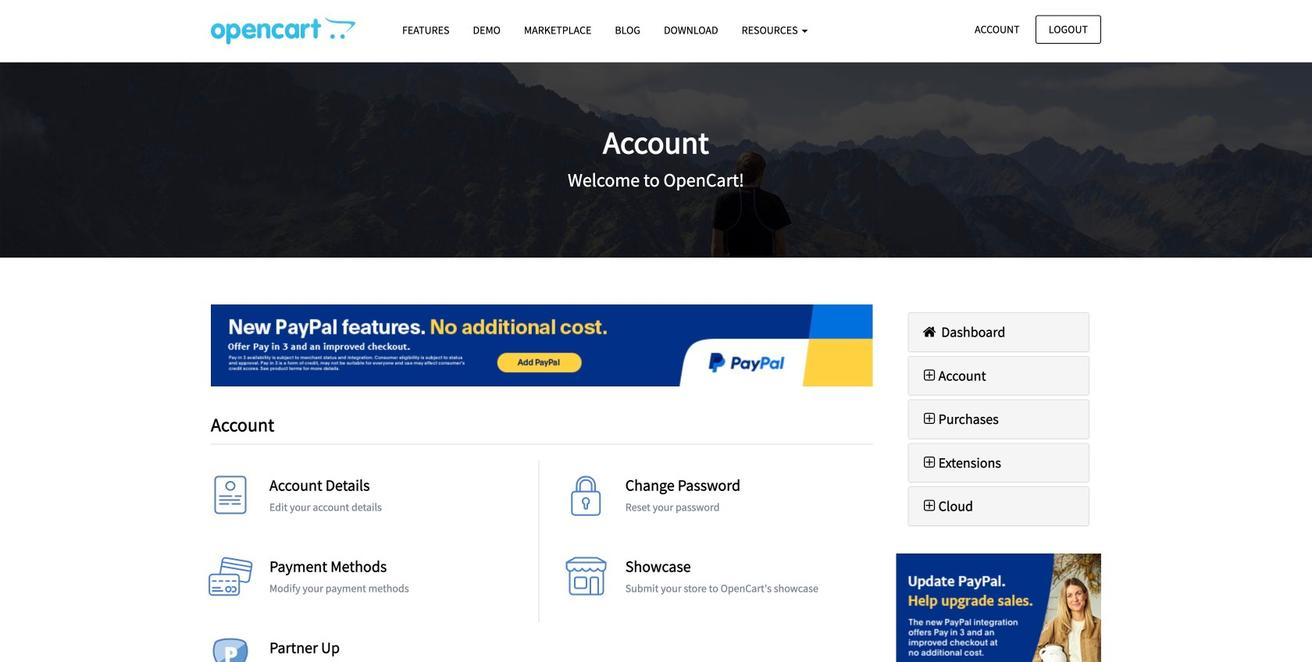 Task type: vqa. For each thing, say whether or not it's contained in the screenshot.
Customers
no



Task type: describe. For each thing, give the bounding box(es) containing it.
1 plus square o image from the top
[[921, 369, 939, 383]]

1 plus square o image from the top
[[921, 456, 939, 470]]

payment methods image
[[207, 558, 254, 605]]

home image
[[921, 325, 939, 339]]



Task type: locate. For each thing, give the bounding box(es) containing it.
1 vertical spatial plus square o image
[[921, 500, 939, 514]]

1 vertical spatial plus square o image
[[921, 412, 939, 426]]

showcase image
[[563, 558, 610, 605]]

1 vertical spatial paypal image
[[897, 554, 1102, 663]]

apply to become a partner image
[[207, 639, 254, 663]]

1 horizontal spatial paypal image
[[897, 554, 1102, 663]]

0 vertical spatial plus square o image
[[921, 456, 939, 470]]

2 plus square o image from the top
[[921, 412, 939, 426]]

paypal image
[[211, 305, 873, 387], [897, 554, 1102, 663]]

2 plus square o image from the top
[[921, 500, 939, 514]]

0 vertical spatial plus square o image
[[921, 369, 939, 383]]

plus square o image
[[921, 456, 939, 470], [921, 500, 939, 514]]

account image
[[207, 476, 254, 523]]

change password image
[[563, 476, 610, 523]]

0 vertical spatial paypal image
[[211, 305, 873, 387]]

opencart - your account image
[[211, 16, 356, 45]]

plus square o image
[[921, 369, 939, 383], [921, 412, 939, 426]]

0 horizontal spatial paypal image
[[211, 305, 873, 387]]



